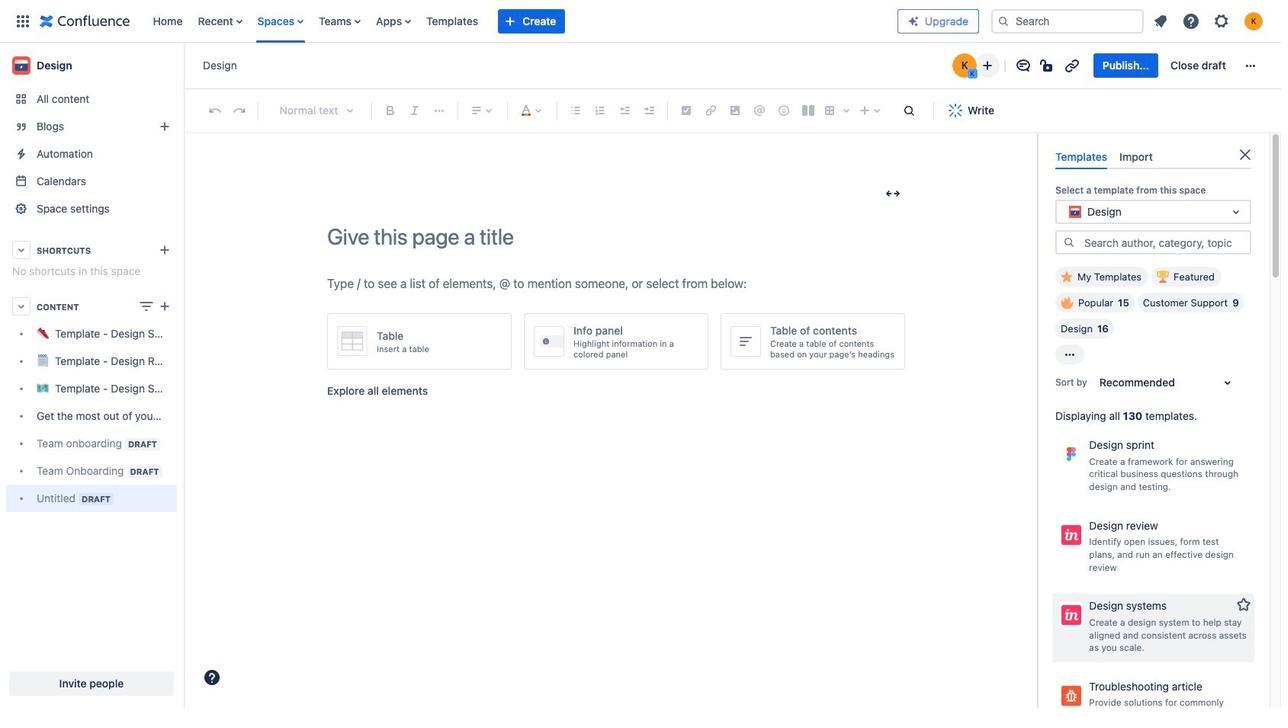 Task type: locate. For each thing, give the bounding box(es) containing it.
banner
[[0, 0, 1282, 43]]

tree
[[6, 320, 177, 513]]

space element
[[0, 43, 183, 709]]

group
[[1094, 53, 1236, 78]]

help icon image
[[1182, 12, 1201, 30]]

list
[[145, 0, 898, 42], [1147, 7, 1272, 35]]

star design sprint image
[[1235, 435, 1253, 453]]

list for appswitcher icon
[[145, 0, 898, 42]]

list formating group
[[564, 98, 661, 123]]

invite to edit image
[[979, 56, 997, 75]]

None search field
[[992, 9, 1144, 33]]

your profile and preferences image
[[1245, 12, 1263, 30]]

close templates and import image
[[1237, 146, 1255, 164]]

confluence image
[[40, 12, 130, 30], [40, 12, 130, 30]]

settings icon image
[[1213, 12, 1231, 30]]

no restrictions image
[[1039, 56, 1057, 75]]

list for premium icon
[[1147, 7, 1272, 35]]

create a blog image
[[156, 117, 174, 136]]

1 horizontal spatial list
[[1147, 7, 1272, 35]]

change view image
[[137, 297, 156, 316]]

0 horizontal spatial list
[[145, 0, 898, 42]]

None text field
[[1066, 205, 1069, 220]]

add shortcut image
[[156, 241, 174, 259]]

tab list
[[1050, 144, 1258, 169]]

star design systems image
[[1235, 596, 1253, 614]]

premium image
[[908, 15, 920, 27]]

global element
[[9, 0, 898, 42]]



Task type: vqa. For each thing, say whether or not it's contained in the screenshot.
Adjust update settings image
no



Task type: describe. For each thing, give the bounding box(es) containing it.
appswitcher icon image
[[14, 12, 32, 30]]

more image
[[1242, 56, 1260, 75]]

notification icon image
[[1152, 12, 1170, 30]]

make page full-width image
[[884, 185, 902, 203]]

insert a table image
[[337, 326, 368, 356]]

search icon image
[[1063, 236, 1076, 248]]

insert an info panel to highlight information in a colored panel image
[[534, 326, 564, 357]]

open image
[[1227, 203, 1246, 221]]

comment icon image
[[1014, 56, 1033, 75]]

tree inside space element
[[6, 320, 177, 513]]

collapse sidebar image
[[166, 50, 200, 81]]

copy link image
[[1063, 56, 1081, 75]]

Give this page a title text field
[[327, 225, 907, 250]]

Search field
[[992, 9, 1144, 33]]

Search author, category, topic field
[[1080, 232, 1250, 253]]

text formatting group
[[378, 98, 452, 123]]

search image
[[998, 15, 1010, 27]]

insert a table of contents based on your page image
[[731, 326, 761, 357]]

create image
[[156, 297, 174, 316]]

Main content area, start typing to enter text. text field
[[327, 274, 907, 295]]



